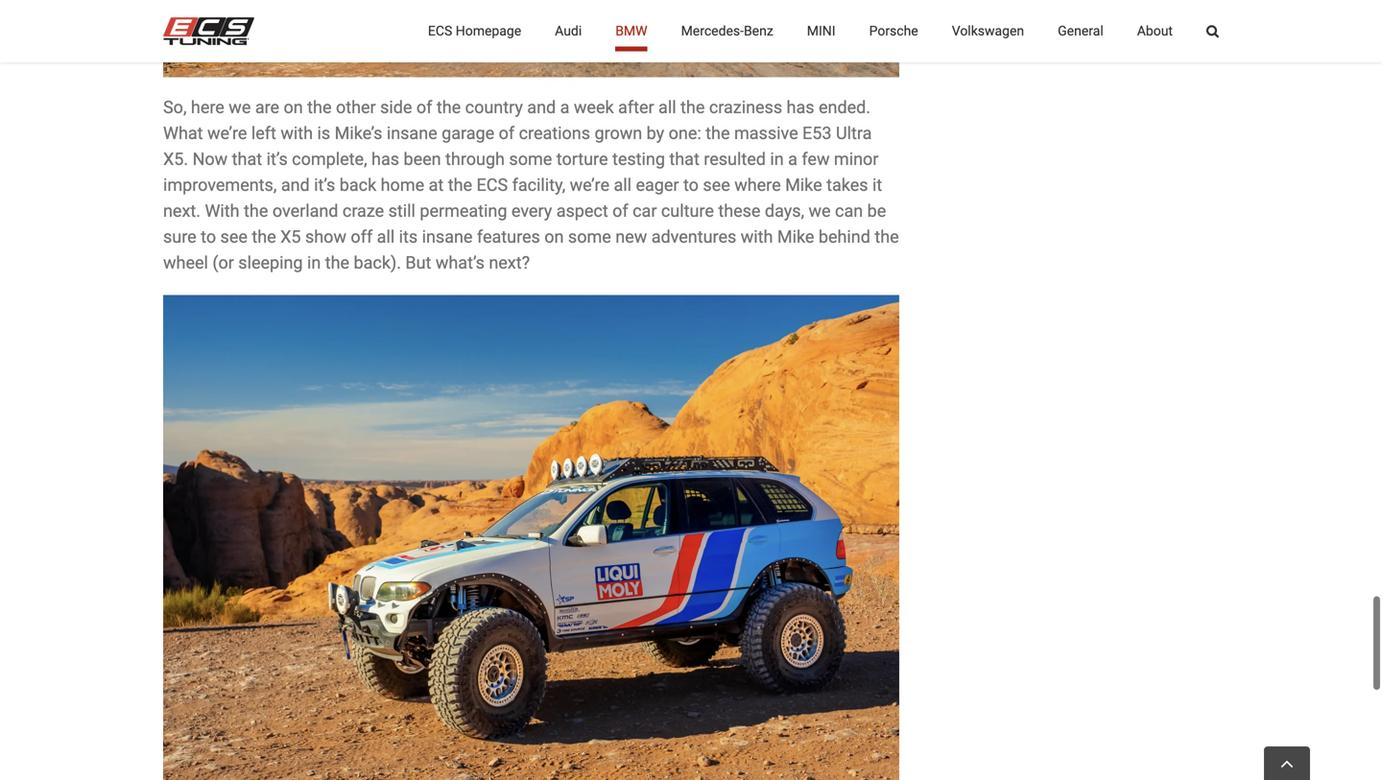 Task type: vqa. For each thing, say whether or not it's contained in the screenshot.
"what's"
yes



Task type: describe. For each thing, give the bounding box(es) containing it.
features
[[477, 227, 540, 247]]

0 horizontal spatial some
[[509, 149, 552, 169]]

1 horizontal spatial we
[[809, 201, 831, 221]]

takes
[[827, 175, 869, 195]]

at
[[429, 175, 444, 195]]

craziness
[[709, 97, 783, 117]]

it
[[873, 175, 883, 195]]

ecs homepage link
[[428, 0, 522, 62]]

(or
[[213, 253, 234, 273]]

craze
[[343, 201, 384, 221]]

bmw
[[616, 23, 648, 39]]

can
[[835, 201, 863, 221]]

homepage
[[456, 23, 522, 39]]

complete,
[[292, 149, 367, 169]]

with
[[205, 201, 240, 221]]

but
[[406, 253, 432, 273]]

1 vertical spatial of
[[499, 123, 515, 143]]

adventures
[[652, 227, 737, 247]]

left
[[251, 123, 276, 143]]

1 vertical spatial insane
[[422, 227, 473, 247]]

0 vertical spatial to
[[684, 175, 699, 195]]

days,
[[765, 201, 805, 221]]

1 vertical spatial it's
[[314, 175, 335, 195]]

so,
[[163, 97, 187, 117]]

volkswagen
[[952, 23, 1025, 39]]

0 horizontal spatial we're
[[207, 123, 247, 143]]

still
[[389, 201, 416, 221]]

porsche link
[[870, 0, 919, 62]]

permeating
[[420, 201, 507, 221]]

creations
[[519, 123, 591, 143]]

1 vertical spatial we're
[[570, 175, 610, 195]]

the right with
[[244, 201, 268, 221]]

been
[[404, 149, 441, 169]]

1 vertical spatial mike
[[778, 227, 815, 247]]

0 horizontal spatial in
[[307, 253, 321, 273]]

the left x5
[[252, 227, 276, 247]]

behind
[[819, 227, 871, 247]]

ended.
[[819, 97, 871, 117]]

sleeping
[[238, 253, 303, 273]]

one:
[[669, 123, 702, 143]]

ecs inside so, here we are on the other side of the country and a week after all the craziness has ended. what we're left with is mike's insane garage of creations grown by one: the massive e53 ultra x5. now that it's complete, has been through some torture testing that resulted in a few minor improvements, and it's back home at the ecs facility, we're all eager to see where mike takes it next. with the overland craze still permeating every aspect of car culture these days, we can be sure to see the x5 show off all its insane features on some new adventures with mike behind the wheel (or sleeping in the back). but what's next?
[[477, 175, 508, 195]]

other
[[336, 97, 376, 117]]

ecs homepage
[[428, 23, 522, 39]]

audi
[[555, 23, 582, 39]]

the down show in the top of the page
[[325, 253, 350, 273]]

about link
[[1138, 0, 1173, 62]]

wheel
[[163, 253, 208, 273]]

e53
[[803, 123, 832, 143]]

ultra
[[836, 123, 872, 143]]

0 horizontal spatial with
[[281, 123, 313, 143]]

few
[[802, 149, 830, 169]]

mercedes-
[[681, 23, 744, 39]]

garage
[[442, 123, 495, 143]]

the down be
[[875, 227, 899, 247]]

minor
[[834, 149, 879, 169]]

volkswagen link
[[952, 0, 1025, 62]]

is
[[317, 123, 330, 143]]

1 vertical spatial a
[[788, 149, 798, 169]]

general link
[[1058, 0, 1104, 62]]

every
[[512, 201, 552, 221]]

benz
[[744, 23, 774, 39]]

these
[[719, 201, 761, 221]]

0 horizontal spatial to
[[201, 227, 216, 247]]

2 vertical spatial all
[[377, 227, 395, 247]]

mini link
[[807, 0, 836, 62]]

now
[[193, 149, 228, 169]]

are
[[255, 97, 279, 117]]

what's
[[436, 253, 485, 273]]

sure
[[163, 227, 197, 247]]

next.
[[163, 201, 201, 221]]

about
[[1138, 23, 1173, 39]]

back
[[340, 175, 377, 195]]

the up is
[[307, 97, 332, 117]]



Task type: locate. For each thing, give the bounding box(es) containing it.
0 horizontal spatial of
[[417, 97, 432, 117]]

1 vertical spatial in
[[307, 253, 321, 273]]

0 vertical spatial some
[[509, 149, 552, 169]]

0 vertical spatial all
[[659, 97, 677, 117]]

some
[[509, 149, 552, 169], [568, 227, 611, 247]]

1 horizontal spatial all
[[614, 175, 632, 195]]

see
[[703, 175, 730, 195], [220, 227, 248, 247]]

mini
[[807, 23, 836, 39]]

2 horizontal spatial of
[[613, 201, 629, 221]]

1 vertical spatial and
[[281, 175, 310, 195]]

it's
[[267, 149, 288, 169], [314, 175, 335, 195]]

to right sure
[[201, 227, 216, 247]]

1 horizontal spatial it's
[[314, 175, 335, 195]]

1 vertical spatial we
[[809, 201, 831, 221]]

resulted
[[704, 149, 766, 169]]

0 vertical spatial we're
[[207, 123, 247, 143]]

0 horizontal spatial and
[[281, 175, 310, 195]]

mercedes-benz link
[[681, 0, 774, 62]]

1 horizontal spatial has
[[787, 97, 815, 117]]

mercedes-benz
[[681, 23, 774, 39]]

with left is
[[281, 123, 313, 143]]

next?
[[489, 253, 530, 273]]

home
[[381, 175, 425, 195]]

back).
[[354, 253, 401, 273]]

insane up what's
[[422, 227, 473, 247]]

of right side
[[417, 97, 432, 117]]

x5.
[[163, 149, 188, 169]]

what
[[163, 123, 203, 143]]

and up overland
[[281, 175, 310, 195]]

all up by on the left of the page
[[659, 97, 677, 117]]

audi link
[[555, 0, 582, 62]]

be
[[868, 201, 887, 221]]

0 horizontal spatial see
[[220, 227, 248, 247]]

1 vertical spatial to
[[201, 227, 216, 247]]

massive
[[734, 123, 798, 143]]

bmw link
[[616, 0, 648, 62]]

1 horizontal spatial in
[[770, 149, 784, 169]]

in down show in the top of the page
[[307, 253, 321, 273]]

on right are
[[284, 97, 303, 117]]

0 vertical spatial on
[[284, 97, 303, 117]]

2 that from the left
[[670, 149, 700, 169]]

of down country
[[499, 123, 515, 143]]

1 vertical spatial see
[[220, 227, 248, 247]]

1 vertical spatial some
[[568, 227, 611, 247]]

all down testing
[[614, 175, 632, 195]]

see down resulted
[[703, 175, 730, 195]]

mike down days,
[[778, 227, 815, 247]]

on
[[284, 97, 303, 117], [545, 227, 564, 247]]

eager
[[636, 175, 679, 195]]

1 vertical spatial ecs
[[477, 175, 508, 195]]

culture
[[661, 201, 714, 221]]

it's down complete,
[[314, 175, 335, 195]]

torture
[[557, 149, 608, 169]]

car
[[633, 201, 657, 221]]

in
[[770, 149, 784, 169], [307, 253, 321, 273]]

1 horizontal spatial of
[[499, 123, 515, 143]]

the up one:
[[681, 97, 705, 117]]

grown
[[595, 123, 643, 143]]

0 horizontal spatial a
[[560, 97, 570, 117]]

testing
[[613, 149, 665, 169]]

its
[[399, 227, 418, 247]]

we're up aspect
[[570, 175, 610, 195]]

the up garage
[[437, 97, 461, 117]]

all
[[659, 97, 677, 117], [614, 175, 632, 195], [377, 227, 395, 247]]

has up "e53" on the top right of page
[[787, 97, 815, 117]]

that down left
[[232, 149, 262, 169]]

0 horizontal spatial that
[[232, 149, 262, 169]]

0 vertical spatial a
[[560, 97, 570, 117]]

x5
[[281, 227, 301, 247]]

through
[[446, 149, 505, 169]]

2 vertical spatial of
[[613, 201, 629, 221]]

1 that from the left
[[232, 149, 262, 169]]

0 horizontal spatial it's
[[267, 149, 288, 169]]

all left its
[[377, 227, 395, 247]]

improvements,
[[163, 175, 277, 195]]

the right at on the left top of page
[[448, 175, 472, 195]]

to up culture
[[684, 175, 699, 195]]

a left few
[[788, 149, 798, 169]]

we left can
[[809, 201, 831, 221]]

off
[[351, 227, 373, 247]]

ecs
[[428, 23, 453, 39], [477, 175, 508, 195]]

0 vertical spatial has
[[787, 97, 815, 117]]

0 horizontal spatial we
[[229, 97, 251, 117]]

porsche
[[870, 23, 919, 39]]

1 vertical spatial all
[[614, 175, 632, 195]]

we're
[[207, 123, 247, 143], [570, 175, 610, 195]]

where
[[735, 175, 781, 195]]

with down these
[[741, 227, 773, 247]]

aspect
[[557, 201, 608, 221]]

insane up been
[[387, 123, 438, 143]]

1 horizontal spatial with
[[741, 227, 773, 247]]

mike
[[786, 175, 823, 195], [778, 227, 815, 247]]

0 vertical spatial it's
[[267, 149, 288, 169]]

side
[[380, 97, 412, 117]]

country
[[465, 97, 523, 117]]

of
[[417, 97, 432, 117], [499, 123, 515, 143], [613, 201, 629, 221]]

week
[[574, 97, 614, 117]]

overland
[[273, 201, 338, 221]]

by
[[647, 123, 665, 143]]

in down massive
[[770, 149, 784, 169]]

0 horizontal spatial all
[[377, 227, 395, 247]]

ecs left homepage
[[428, 23, 453, 39]]

with
[[281, 123, 313, 143], [741, 227, 773, 247]]

0 vertical spatial mike
[[786, 175, 823, 195]]

general
[[1058, 23, 1104, 39]]

the up resulted
[[706, 123, 730, 143]]

0 vertical spatial in
[[770, 149, 784, 169]]

mike's
[[335, 123, 383, 143]]

0 horizontal spatial has
[[372, 149, 399, 169]]

0 vertical spatial insane
[[387, 123, 438, 143]]

1 horizontal spatial and
[[527, 97, 556, 117]]

the
[[307, 97, 332, 117], [437, 97, 461, 117], [681, 97, 705, 117], [706, 123, 730, 143], [448, 175, 472, 195], [244, 201, 268, 221], [252, 227, 276, 247], [875, 227, 899, 247], [325, 253, 350, 273]]

facility,
[[512, 175, 566, 195]]

some up the facility,
[[509, 149, 552, 169]]

0 vertical spatial see
[[703, 175, 730, 195]]

mike down few
[[786, 175, 823, 195]]

1 vertical spatial has
[[372, 149, 399, 169]]

to
[[684, 175, 699, 195], [201, 227, 216, 247]]

1 horizontal spatial on
[[545, 227, 564, 247]]

0 vertical spatial and
[[527, 97, 556, 117]]

1 vertical spatial on
[[545, 227, 564, 247]]

1 horizontal spatial see
[[703, 175, 730, 195]]

a up creations at the left of the page
[[560, 97, 570, 117]]

of left car
[[613, 201, 629, 221]]

0 horizontal spatial on
[[284, 97, 303, 117]]

1 horizontal spatial that
[[670, 149, 700, 169]]

we left are
[[229, 97, 251, 117]]

new
[[616, 227, 647, 247]]

2 horizontal spatial all
[[659, 97, 677, 117]]

so, here we are on the other side of the country and a week after all the craziness has ended. what we're left with is mike's insane garage of creations grown by one: the massive e53 ultra x5. now that it's complete, has been through some torture testing that resulted in a few minor improvements, and it's back home at the ecs facility, we're all eager to see where mike takes it next. with the overland craze still permeating every aspect of car culture these days, we can be sure to see the x5 show off all its insane features on some new adventures with mike behind the wheel (or sleeping in the back). but what's next?
[[163, 97, 899, 273]]

1 horizontal spatial some
[[568, 227, 611, 247]]

has up home
[[372, 149, 399, 169]]

here
[[191, 97, 225, 117]]

1 horizontal spatial a
[[788, 149, 798, 169]]

show
[[305, 227, 347, 247]]

see up (or at the left of page
[[220, 227, 248, 247]]

ecs tuning logo image
[[163, 17, 254, 45]]

0 horizontal spatial ecs
[[428, 23, 453, 39]]

that down one:
[[670, 149, 700, 169]]

some down aspect
[[568, 227, 611, 247]]

on down every
[[545, 227, 564, 247]]

after
[[618, 97, 654, 117]]

1 horizontal spatial to
[[684, 175, 699, 195]]

and
[[527, 97, 556, 117], [281, 175, 310, 195]]

1 horizontal spatial we're
[[570, 175, 610, 195]]

0 vertical spatial with
[[281, 123, 313, 143]]

ecs down the through
[[477, 175, 508, 195]]

and up creations at the left of the page
[[527, 97, 556, 117]]

0 vertical spatial ecs
[[428, 23, 453, 39]]

we
[[229, 97, 251, 117], [809, 201, 831, 221]]

0 vertical spatial of
[[417, 97, 432, 117]]

it's down left
[[267, 149, 288, 169]]

insane
[[387, 123, 438, 143], [422, 227, 473, 247]]

1 vertical spatial with
[[741, 227, 773, 247]]

0 vertical spatial we
[[229, 97, 251, 117]]

we're up now
[[207, 123, 247, 143]]

1 horizontal spatial ecs
[[477, 175, 508, 195]]



